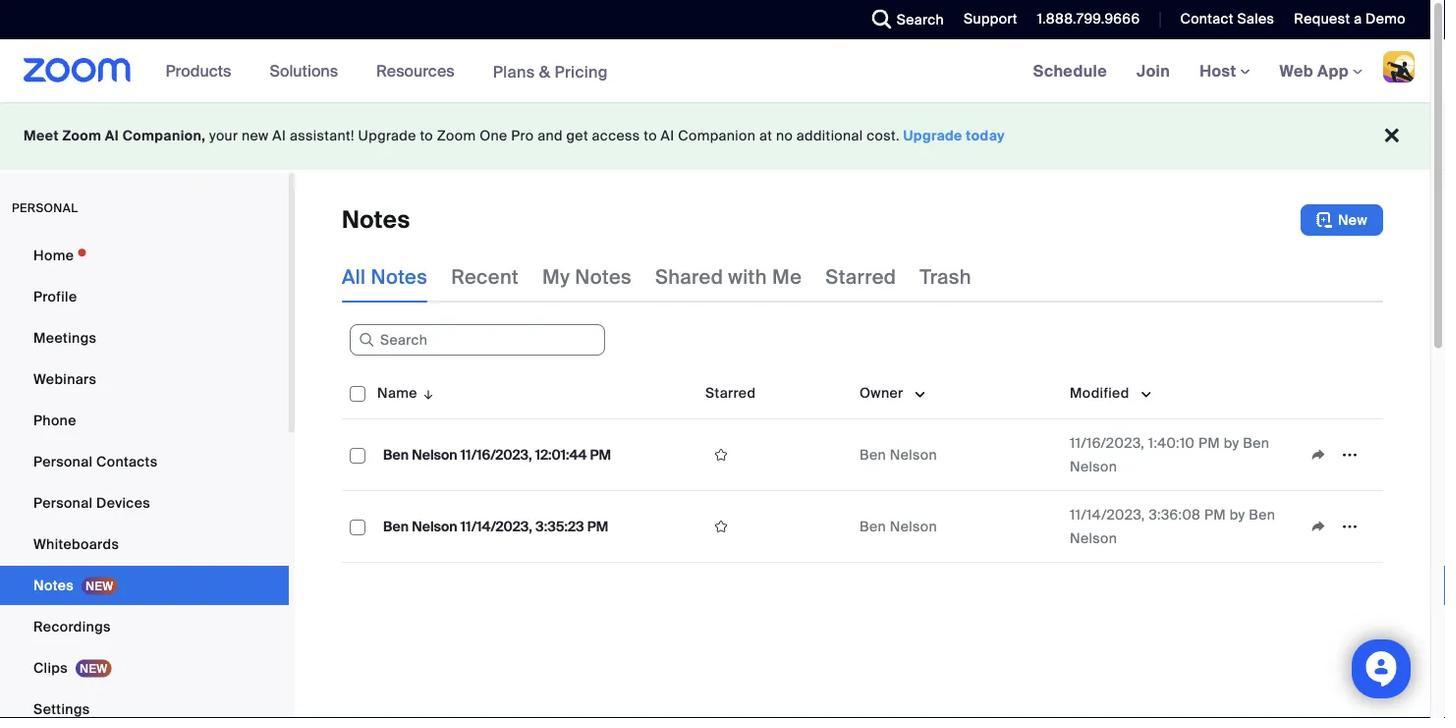 Task type: locate. For each thing, give the bounding box(es) containing it.
personal menu menu
[[0, 236, 289, 718]]

by right 3:36:08
[[1230, 506, 1245, 524]]

1 personal from the top
[[33, 452, 93, 471]]

banner
[[0, 39, 1431, 104]]

pm inside ben nelson 11/14/2023, 3:35:23 pm button
[[587, 517, 609, 535]]

upgrade right the cost.
[[903, 127, 963, 145]]

personal up whiteboards
[[33, 494, 93, 512]]

contact sales
[[1180, 10, 1275, 28]]

11/14/2023, left 3:35:23
[[461, 517, 532, 535]]

1 vertical spatial ben nelson
[[860, 517, 937, 535]]

notes up recordings
[[33, 576, 74, 594]]

0 horizontal spatial zoom
[[62, 127, 101, 145]]

new
[[1338, 211, 1368, 229]]

ben nelson 11/14/2023, 3:35:23 pm
[[383, 517, 609, 535]]

home link
[[0, 236, 289, 275]]

cost.
[[867, 127, 900, 145]]

assistant!
[[290, 127, 354, 145]]

companion,
[[122, 127, 206, 145]]

by right 1:40:10
[[1224, 434, 1239, 452]]

modified
[[1070, 384, 1130, 402]]

11/16/2023,
[[1070, 434, 1145, 452], [461, 446, 532, 464]]

1.888.799.9666
[[1037, 10, 1140, 28]]

personal devices
[[33, 494, 150, 512]]

to down resources dropdown button
[[420, 127, 433, 145]]

plans & pricing link
[[493, 61, 608, 82], [493, 61, 608, 82]]

banner containing products
[[0, 39, 1431, 104]]

plans
[[493, 61, 535, 82]]

shared
[[655, 264, 723, 289]]

pm inside the 11/16/2023, 1:40:10 pm by ben nelson
[[1199, 434, 1220, 452]]

request a demo link
[[1280, 0, 1431, 39], [1294, 10, 1406, 28]]

my notes
[[542, 264, 632, 289]]

your
[[209, 127, 238, 145]]

2 horizontal spatial ai
[[661, 127, 675, 145]]

app
[[1318, 60, 1349, 81]]

11/14/2023, inside button
[[461, 517, 532, 535]]

search button
[[858, 0, 949, 39]]

1 vertical spatial by
[[1230, 506, 1245, 524]]

to right access at the left of the page
[[644, 127, 657, 145]]

request
[[1294, 10, 1350, 28]]

one
[[480, 127, 508, 145]]

upgrade down product information navigation
[[358, 127, 416, 145]]

devices
[[96, 494, 150, 512]]

upgrade today link
[[903, 127, 1005, 145]]

12:01:44
[[535, 446, 587, 464]]

sales
[[1238, 10, 1275, 28]]

by
[[1224, 434, 1239, 452], [1230, 506, 1245, 524]]

1 horizontal spatial 11/14/2023,
[[1070, 506, 1145, 524]]

1 horizontal spatial ai
[[272, 127, 286, 145]]

access
[[592, 127, 640, 145]]

product information navigation
[[151, 39, 623, 104]]

ben nelson 11/16/2023, 12:01:44 pm button
[[377, 442, 617, 468]]

personal for personal contacts
[[33, 452, 93, 471]]

join
[[1137, 60, 1170, 81]]

zoom
[[62, 127, 101, 145], [437, 127, 476, 145]]

no
[[776, 127, 793, 145]]

schedule
[[1033, 60, 1107, 81]]

host button
[[1200, 60, 1250, 81]]

0 horizontal spatial 11/14/2023,
[[461, 517, 532, 535]]

1 vertical spatial personal
[[33, 494, 93, 512]]

0 vertical spatial starred
[[826, 264, 896, 289]]

11/14/2023, left 3:36:08
[[1070, 506, 1145, 524]]

1 upgrade from the left
[[358, 127, 416, 145]]

pm inside "11/14/2023, 3:36:08 pm by ben nelson"
[[1205, 506, 1226, 524]]

ai left companion,
[[105, 127, 119, 145]]

notes up the all notes
[[342, 205, 410, 235]]

0 vertical spatial by
[[1224, 434, 1239, 452]]

ben nelson 11/16/2023, 12:01:44 pm
[[383, 446, 611, 464]]

all notes
[[342, 264, 428, 289]]

personal for personal devices
[[33, 494, 93, 512]]

personal
[[33, 452, 93, 471], [33, 494, 93, 512]]

2 ben nelson from the top
[[860, 517, 937, 535]]

clips link
[[0, 648, 289, 688]]

application
[[342, 367, 1398, 578], [1303, 440, 1376, 470], [1303, 512, 1376, 541]]

11/16/2023, left 12:01:44
[[461, 446, 532, 464]]

contact sales link
[[1166, 0, 1280, 39], [1180, 10, 1275, 28]]

ai left the companion
[[661, 127, 675, 145]]

support link
[[949, 0, 1023, 39], [964, 10, 1018, 28]]

pm right 1:40:10
[[1199, 434, 1220, 452]]

starred up ben nelson 11/16/2023, 12:01:44 pm unstarred image
[[705, 384, 756, 402]]

0 horizontal spatial to
[[420, 127, 433, 145]]

by inside the 11/16/2023, 1:40:10 pm by ben nelson
[[1224, 434, 1239, 452]]

1 horizontal spatial upgrade
[[903, 127, 963, 145]]

ben nelson 11/14/2023, 3:35:23 pm unstarred image
[[705, 518, 737, 535]]

1 vertical spatial starred
[[705, 384, 756, 402]]

ben nelson for 11/14/2023,
[[860, 517, 937, 535]]

1 ben nelson from the top
[[860, 446, 937, 464]]

application containing name
[[342, 367, 1398, 578]]

personal contacts
[[33, 452, 158, 471]]

2 personal from the top
[[33, 494, 93, 512]]

recordings link
[[0, 607, 289, 647]]

0 horizontal spatial 11/16/2023,
[[461, 446, 532, 464]]

ben nelson
[[860, 446, 937, 464], [860, 517, 937, 535]]

meet
[[24, 127, 59, 145]]

by inside "11/14/2023, 3:36:08 pm by ben nelson"
[[1230, 506, 1245, 524]]

1 ai from the left
[[105, 127, 119, 145]]

1.888.799.9666 button
[[1023, 0, 1145, 39], [1037, 10, 1140, 28]]

application for 11/16/2023, 1:40:10 pm by ben nelson
[[1303, 440, 1376, 470]]

1 to from the left
[[420, 127, 433, 145]]

starred right me
[[826, 264, 896, 289]]

0 vertical spatial personal
[[33, 452, 93, 471]]

0 horizontal spatial starred
[[705, 384, 756, 402]]

profile picture image
[[1383, 51, 1415, 83]]

personal down phone
[[33, 452, 93, 471]]

1.888.799.9666 button up schedule
[[1023, 0, 1145, 39]]

and
[[538, 127, 563, 145]]

1 horizontal spatial 11/16/2023,
[[1070, 434, 1145, 452]]

resources
[[376, 60, 455, 81]]

whiteboards link
[[0, 525, 289, 564]]

11/16/2023, down modified
[[1070, 434, 1145, 452]]

pm right 3:36:08
[[1205, 506, 1226, 524]]

more options for ben nelson 11/16/2023, 12:01:44 pm image
[[1334, 446, 1366, 464]]

pm
[[1199, 434, 1220, 452], [590, 446, 611, 464], [1205, 506, 1226, 524], [587, 517, 609, 535]]

0 horizontal spatial upgrade
[[358, 127, 416, 145]]

3:36:08
[[1149, 506, 1201, 524]]

upgrade
[[358, 127, 416, 145], [903, 127, 963, 145]]

trash
[[920, 264, 972, 289]]

1 horizontal spatial to
[[644, 127, 657, 145]]

solutions
[[270, 60, 338, 81]]

1 horizontal spatial zoom
[[437, 127, 476, 145]]

nelson inside "11/14/2023, 3:36:08 pm by ben nelson"
[[1070, 529, 1117, 547]]

personal contacts link
[[0, 442, 289, 481]]

zoom right meet
[[62, 127, 101, 145]]

get
[[566, 127, 588, 145]]

recent
[[451, 264, 519, 289]]

nelson inside the 11/16/2023, 1:40:10 pm by ben nelson
[[1070, 457, 1117, 476]]

contacts
[[96, 452, 158, 471]]

pm right 12:01:44
[[590, 446, 611, 464]]

zoom left the one
[[437, 127, 476, 145]]

2 to from the left
[[644, 127, 657, 145]]

11/16/2023, 1:40:10 pm by ben nelson
[[1070, 434, 1270, 476]]

host
[[1200, 60, 1241, 81]]

0 horizontal spatial ai
[[105, 127, 119, 145]]

11/14/2023,
[[1070, 506, 1145, 524], [461, 517, 532, 535]]

pm right 3:35:23
[[587, 517, 609, 535]]

ai right the new
[[272, 127, 286, 145]]

ben nelson 11/14/2023, 3:35:23 pm button
[[377, 514, 614, 539]]

0 vertical spatial ben nelson
[[860, 446, 937, 464]]

products button
[[166, 39, 240, 102]]

1 horizontal spatial starred
[[826, 264, 896, 289]]



Task type: describe. For each thing, give the bounding box(es) containing it.
profile link
[[0, 277, 289, 316]]

shared with me
[[655, 264, 802, 289]]

ben nelson for 11/16/2023,
[[860, 446, 937, 464]]

meetings navigation
[[1019, 39, 1431, 104]]

pro
[[511, 127, 534, 145]]

1.888.799.9666 button up 'schedule' link
[[1037, 10, 1140, 28]]

by for 1:40:10
[[1224, 434, 1239, 452]]

web app button
[[1280, 60, 1363, 81]]

notes right 'my'
[[575, 264, 632, 289]]

me
[[772, 264, 802, 289]]

personal devices link
[[0, 483, 289, 523]]

search
[[897, 10, 944, 28]]

tabs of all notes page tab list
[[342, 252, 972, 303]]

more options for ben nelson 11/14/2023, 3:35:23 pm image
[[1334, 518, 1366, 535]]

owner
[[860, 384, 903, 402]]

whiteboards
[[33, 535, 119, 553]]

phone
[[33, 411, 76, 429]]

&
[[539, 61, 551, 82]]

meet zoom ai companion, footer
[[0, 102, 1431, 170]]

ben nelson 11/16/2023, 12:01:44 pm unstarred image
[[705, 446, 737, 464]]

notes right the all
[[371, 264, 428, 289]]

all
[[342, 264, 366, 289]]

notes link
[[0, 566, 289, 605]]

starred inside application
[[705, 384, 756, 402]]

contact
[[1180, 10, 1234, 28]]

2 ai from the left
[[272, 127, 286, 145]]

solutions button
[[270, 39, 347, 102]]

webinars link
[[0, 360, 289, 399]]

meet zoom ai companion, your new ai assistant! upgrade to zoom one pro and get access to ai companion at no additional cost. upgrade today
[[24, 127, 1005, 145]]

ben inside "11/14/2023, 3:36:08 pm by ben nelson"
[[1249, 506, 1276, 524]]

recordings
[[33, 618, 111, 636]]

plans & pricing
[[493, 61, 608, 82]]

pm inside ben nelson 11/16/2023, 12:01:44 pm button
[[590, 446, 611, 464]]

additional
[[797, 127, 863, 145]]

2 zoom from the left
[[437, 127, 476, 145]]

at
[[759, 127, 772, 145]]

clips
[[33, 659, 68, 677]]

3 ai from the left
[[661, 127, 675, 145]]

webinars
[[33, 370, 97, 388]]

2 upgrade from the left
[[903, 127, 963, 145]]

11/16/2023, inside button
[[461, 446, 532, 464]]

companion
[[678, 127, 756, 145]]

today
[[966, 127, 1005, 145]]

request a demo
[[1294, 10, 1406, 28]]

1:40:10
[[1148, 434, 1195, 452]]

web app
[[1280, 60, 1349, 81]]

products
[[166, 60, 231, 81]]

demo
[[1366, 10, 1406, 28]]

share image
[[1303, 518, 1334, 535]]

ben inside the 11/16/2023, 1:40:10 pm by ben nelson
[[1243, 434, 1270, 452]]

a
[[1354, 10, 1362, 28]]

personal
[[12, 200, 78, 216]]

my
[[542, 264, 570, 289]]

schedule link
[[1019, 39, 1122, 102]]

11/14/2023, 3:36:08 pm by ben nelson
[[1070, 506, 1276, 547]]

phone link
[[0, 401, 289, 440]]

web
[[1280, 60, 1314, 81]]

3:35:23
[[536, 517, 584, 535]]

meetings
[[33, 329, 97, 347]]

support
[[964, 10, 1018, 28]]

join link
[[1122, 39, 1185, 102]]

meetings link
[[0, 318, 289, 358]]

new button
[[1301, 204, 1383, 236]]

starred inside tabs of all notes page tab list
[[826, 264, 896, 289]]

by for 3:36:08
[[1230, 506, 1245, 524]]

home
[[33, 246, 74, 264]]

new
[[242, 127, 269, 145]]

Search text field
[[350, 324, 605, 356]]

share image
[[1303, 446, 1334, 464]]

11/16/2023, inside the 11/16/2023, 1:40:10 pm by ben nelson
[[1070, 434, 1145, 452]]

1 zoom from the left
[[62, 127, 101, 145]]

zoom logo image
[[24, 58, 131, 83]]

11/14/2023, inside "11/14/2023, 3:36:08 pm by ben nelson"
[[1070, 506, 1145, 524]]

profile
[[33, 287, 77, 306]]

resources button
[[376, 39, 463, 102]]

pricing
[[555, 61, 608, 82]]

name
[[377, 384, 417, 402]]

notes inside personal menu menu
[[33, 576, 74, 594]]

application for 11/14/2023, 3:36:08 pm by ben nelson
[[1303, 512, 1376, 541]]

arrow down image
[[417, 381, 436, 405]]

with
[[728, 264, 767, 289]]



Task type: vqa. For each thing, say whether or not it's contained in the screenshot.
the assistant!
yes



